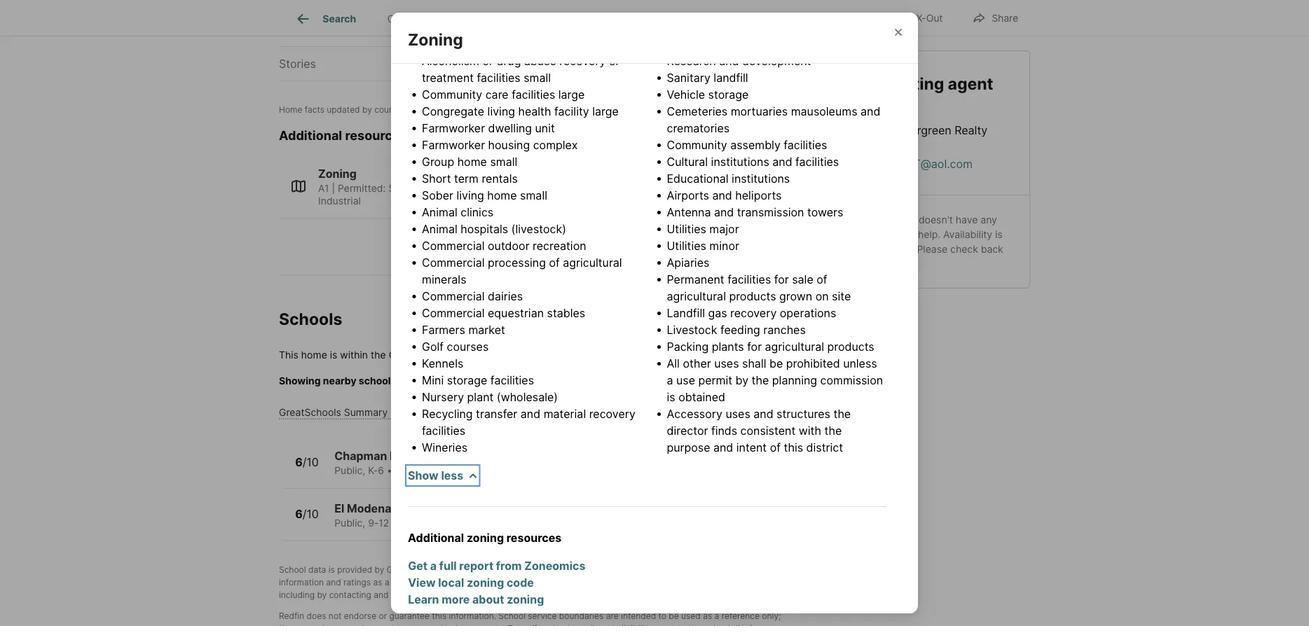 Task type: locate. For each thing, give the bounding box(es) containing it.
please down help.
[[918, 243, 948, 255]]

community up oct
[[422, 88, 483, 101]]

information
[[279, 578, 324, 588]]

school
[[483, 376, 514, 388], [726, 578, 752, 588]]

by down shall
[[736, 374, 749, 387]]

2 vertical spatial schools
[[437, 591, 468, 601]]

additional down facts
[[279, 128, 342, 143]]

1 6 /10 from the top
[[295, 456, 319, 470]]

recycling
[[422, 407, 473, 421]]

1 vertical spatial be
[[669, 612, 679, 622]]

or up the reference
[[715, 578, 723, 588]]

0 vertical spatial be
[[770, 357, 783, 371]]

0 vertical spatial large
[[559, 88, 585, 101]]

congregate
[[422, 105, 485, 118]]

/10
[[303, 456, 319, 470], [303, 508, 319, 522]]

4 commercial from the top
[[422, 306, 485, 320]]

and down (wholesale)
[[521, 407, 541, 421]]

search link
[[295, 11, 356, 27]]

1 horizontal spatial not
[[382, 624, 395, 627]]

this inside chapman hills elementary school public, k-6 • serves this home • 9.0mi
[[430, 465, 447, 477]]

zoning down the 11.5mi
[[467, 532, 504, 545]]

0 vertical spatial check
[[951, 243, 979, 255]]

a left the reference
[[715, 612, 720, 622]]

a inside school service boundaries are intended to be used as a reference only; they may change and are not
[[715, 612, 720, 622]]

please inside 'at this time, redfin doesn't have any agents available to help. availability is subject to change. please check back soon.'
[[918, 243, 948, 255]]

as inside , a nonprofit organization. redfin recommends buyers and renters use greatschools information and ratings as a
[[373, 578, 383, 588]]

0 vertical spatial 6 /10
[[295, 456, 319, 470]]

heliports
[[736, 189, 782, 202]]

help.
[[919, 228, 941, 240]]

home up term
[[458, 155, 487, 169]]

serves inside chapman hills elementary school public, k-6 • serves this home • 9.0mi
[[395, 465, 427, 477]]

share
[[992, 12, 1019, 24]]

1 vertical spatial additional
[[408, 532, 464, 545]]

1 vertical spatial products
[[828, 340, 875, 354]]

this
[[279, 350, 299, 362]]

and inside alcoholism or drug abuse recovery or treatment facilities small community care facilities large congregate living health facility large farmworker dwelling unit farmworker housing complex group home small short term rentals sober living home small animal clinics animal hospitals (livestock) commercial outdoor recreation commercial processing of agricultural minerals commercial dairies commercial equestrian stables farmers market golf courses kennels mini storage facilities nursery plant (wholesale) recycling transfer and material recovery facilities wineries
[[521, 407, 541, 421]]

0 horizontal spatial are
[[367, 624, 380, 627]]

district up (wholesale)
[[517, 376, 549, 388]]

2 vertical spatial redfin
[[279, 612, 305, 622]]

and inside school service boundaries are intended to be used as a reference only; they may change and are not
[[350, 624, 365, 627]]

other
[[683, 357, 712, 371]]

0 horizontal spatial agricultural
[[563, 256, 622, 270]]

6 /10 for el
[[295, 508, 319, 522]]

equestrian
[[488, 306, 544, 320]]

1 horizontal spatial on
[[816, 290, 829, 303]]

ranches
[[764, 323, 806, 337]]

change
[[318, 624, 347, 627]]

living down care
[[488, 105, 515, 118]]

small up rentals
[[490, 155, 518, 169]]

zoning up themselves.
[[467, 576, 504, 590]]

be inside research and development sanitary landfill vehicle storage cemeteries mortuaries mausoleums and crematories community assembly facilities cultural institutions and facilities educational institutions airports and heliports antenna and transmission towers utilities major utilities minor apiaries permanent facilities for sale of agricultural products grown on site landfill gas recovery operations livestock feeding ranches packing plants for agricultural products all other uses shall be prohibited unless a use permit by the planning commission is obtained accessory uses and structures the director finds consistent with the purpose and intent of this district
[[770, 357, 783, 371]]

1 vertical spatial district
[[807, 441, 844, 455]]

1 horizontal spatial as
[[703, 612, 713, 622]]

school left districts,
[[726, 578, 752, 588]]

3 tab from the left
[[664, 2, 734, 36]]

prohibited
[[787, 357, 841, 371]]

school inside el modena high school public, 9-12 • serves this home • 11.5mi
[[422, 502, 460, 516]]

2 vertical spatial zoning
[[507, 593, 544, 607]]

redfin up investigation
[[544, 565, 570, 576]]

0 horizontal spatial use
[[677, 374, 696, 387]]

products up 'unless'
[[828, 340, 875, 354]]

0 horizontal spatial storage
[[447, 374, 488, 387]]

1 horizontal spatial greatschools
[[387, 565, 440, 576]]

short-
[[483, 183, 512, 195]]

zoning
[[408, 29, 463, 49], [318, 168, 357, 181]]

0 horizontal spatial school
[[483, 376, 514, 388]]

be right shall
[[770, 357, 783, 371]]

mortuaries
[[731, 105, 788, 118]]

1 vertical spatial utilities
[[667, 239, 707, 253]]

21,
[[466, 105, 477, 115]]

provided
[[337, 565, 372, 576]]

schools
[[635, 376, 671, 388], [682, 578, 713, 588], [437, 591, 468, 601]]

is inside research and development sanitary landfill vehicle storage cemeteries mortuaries mausoleums and crematories community assembly facilities cultural institutions and facilities educational institutions airports and heliports antenna and transmission towers utilities major utilities minor apiaries permanent facilities for sale of agricultural products grown on site landfill gas recovery operations livestock feeding ranches packing plants for agricultural products all other uses shall be prohibited unless a use permit by the planning commission is obtained accessory uses and structures the director finds consistent with the purpose and intent of this district
[[667, 391, 676, 404]]

is up back
[[996, 228, 1003, 240]]

6 /10 left chapman
[[295, 456, 319, 470]]

get a full report from zoneomics link
[[408, 558, 887, 575]]

2 horizontal spatial of
[[817, 273, 828, 286]]

1 vertical spatial zoning
[[318, 168, 357, 181]]

1 horizontal spatial of
[[770, 441, 781, 455]]

their down buyers
[[630, 578, 648, 588]]

uses up finds
[[726, 407, 751, 421]]

agricultural down ranches
[[765, 340, 825, 354]]

1 public, from the top
[[335, 465, 366, 477]]

view
[[408, 576, 436, 590]]

serves down the hills
[[395, 465, 427, 477]]

0 horizontal spatial redfin
[[279, 612, 305, 622]]

1 vertical spatial not
[[382, 624, 395, 627]]

are down endorse on the left of page
[[367, 624, 380, 627]]

for up shall
[[748, 340, 762, 354]]

elementary
[[416, 450, 479, 464]]

home right this
[[301, 350, 327, 362]]

consistent
[[741, 424, 796, 438]]

school down themselves.
[[499, 612, 526, 622]]

redfin does not endorse or guarantee this information.
[[279, 612, 496, 622]]

the inside first step, and conduct their own investigation to determine their desired schools or school districts, including by contacting and visiting the schools themselves.
[[422, 591, 435, 601]]

1 vertical spatial farmworker
[[422, 138, 485, 152]]

storage down landfill
[[709, 88, 749, 101]]

step,
[[410, 578, 430, 588]]

6 left chapman
[[295, 456, 303, 470]]

zoning up the 'alcoholism'
[[408, 29, 463, 49]]

not inside school service boundaries are intended to be used as a reference only; they may change and are not
[[382, 624, 395, 627]]

0 vertical spatial on
[[437, 105, 447, 115]]

greatschools up step,
[[387, 565, 440, 576]]

1 horizontal spatial school
[[726, 578, 752, 588]]

nonprofit
[[452, 565, 488, 576]]

additional inside zoning "dialog"
[[408, 532, 464, 545]]

animal
[[422, 205, 458, 219], [422, 222, 458, 236]]

by inside first step, and conduct their own investigation to determine their desired schools or school districts, including by contacting and visiting the schools themselves.
[[317, 591, 327, 601]]

homesmart,
[[829, 123, 895, 137]]

agricultural down permanent
[[667, 290, 726, 303]]

0 vertical spatial storage
[[709, 88, 749, 101]]

service
[[528, 612, 557, 622]]

uses down "plants" on the right bottom
[[715, 357, 739, 371]]

1 horizontal spatial additional
[[408, 532, 464, 545]]

planning
[[773, 374, 818, 387]]

1 vertical spatial check
[[435, 376, 463, 388]]

resources down the 11.5mi
[[507, 532, 562, 545]]

determine
[[587, 578, 627, 588]]

0 vertical spatial are
[[606, 612, 619, 622]]

0 horizontal spatial their
[[484, 578, 503, 588]]

treatment
[[422, 71, 474, 85]]

by up "does"
[[317, 591, 327, 601]]

research and development sanitary landfill vehicle storage cemeteries mortuaries mausoleums and crematories community assembly facilities cultural institutions and facilities educational institutions airports and heliports antenna and transmission towers utilities major utilities minor apiaries permanent facilities for sale of agricultural products grown on site landfill gas recovery operations livestock feeding ranches packing plants for agricultural products all other uses shall be prohibited unless a use permit by the planning commission is obtained accessory uses and structures the director finds consistent with the purpose and intent of this district
[[667, 54, 884, 455]]

school up 9.0mi
[[482, 450, 520, 464]]

0 horizontal spatial community
[[422, 88, 483, 101]]

tab
[[447, 2, 552, 36], [552, 2, 664, 36], [664, 2, 734, 36]]

orange unified school district link
[[389, 350, 534, 362]]

1 their from the left
[[484, 578, 503, 588]]

0 vertical spatial /10
[[303, 456, 319, 470]]

apn
[[541, 57, 565, 71]]

agricultural
[[563, 256, 622, 270], [667, 290, 726, 303], [765, 340, 825, 354]]

dairies
[[488, 290, 523, 303]]

6 for chapman
[[295, 456, 303, 470]]

1 vertical spatial use
[[704, 565, 718, 576]]

of down recreation
[[549, 256, 560, 270]]

use inside , a nonprofit organization. redfin recommends buyers and renters use greatschools information and ratings as a
[[704, 565, 718, 576]]

a left first at the bottom of the page
[[385, 578, 390, 588]]

and down finds
[[714, 441, 734, 455]]

on left oct
[[437, 105, 447, 115]]

k-
[[368, 465, 378, 477]]

please
[[918, 243, 948, 255], [401, 376, 432, 388]]

local
[[438, 576, 465, 590]]

0 vertical spatial resources
[[345, 128, 407, 143]]

public, inside chapman hills elementary school public, k-6 • serves this home • 9.0mi
[[335, 465, 366, 477]]

of right sale
[[817, 273, 828, 286]]

and up landfill
[[720, 54, 739, 68]]

this inside research and development sanitary landfill vehicle storage cemeteries mortuaries mausoleums and crematories community assembly facilities cultural institutions and facilities educational institutions airports and heliports antenna and transmission towers utilities major utilities minor apiaries permanent facilities for sale of agricultural products grown on site landfill gas recovery operations livestock feeding ranches packing plants for agricultural products all other uses shall be prohibited unless a use permit by the planning commission is obtained accessory uses and structures the director finds consistent with the purpose and intent of this district
[[784, 441, 804, 455]]

utilities down 'antenna'
[[667, 222, 707, 236]]

check inside 'at this time, redfin doesn't have any agents available to help. availability is subject to change. please check back soon.'
[[951, 243, 979, 255]]

tab list
[[279, 0, 745, 36]]

airports
[[667, 189, 710, 202]]

zoning down code
[[507, 593, 544, 607]]

view local zoning code link
[[408, 575, 887, 592]]

home
[[279, 105, 303, 115]]

institutions down assembly
[[711, 155, 770, 169]]

renters
[[673, 565, 701, 576]]

redfin inside 'at this time, redfin doesn't have any agents available to help. availability is subject to change. please check back soon.'
[[887, 214, 917, 226]]

contact
[[829, 74, 892, 93]]

this inside 'at this time, redfin doesn't have any agents available to help. availability is subject to change. please check back soon.'
[[841, 214, 858, 226]]

use right the renters at the bottom of page
[[704, 565, 718, 576]]

0 vertical spatial as
[[373, 578, 383, 588]]

greatschools
[[279, 407, 341, 419], [387, 565, 440, 576], [720, 565, 774, 576]]

farmworker up group
[[422, 138, 485, 152]]

on inside research and development sanitary landfill vehicle storage cemeteries mortuaries mausoleums and crematories community assembly facilities cultural institutions and facilities educational institutions airports and heliports antenna and transmission towers utilities major utilities minor apiaries permanent facilities for sale of agricultural products grown on site landfill gas recovery operations livestock feeding ranches packing plants for agricultural products all other uses shall be prohibited unless a use permit by the planning commission is obtained accessory uses and structures the director finds consistent with the purpose and intent of this district
[[816, 290, 829, 303]]

processing
[[488, 256, 546, 270]]

as right used
[[703, 612, 713, 622]]

data
[[309, 565, 326, 576]]

1 horizontal spatial products
[[828, 340, 875, 354]]

rentals,
[[538, 183, 575, 195]]

1 vertical spatial please
[[401, 376, 432, 388]]

landfill
[[667, 306, 705, 320]]

institutions up heliports
[[732, 172, 790, 186]]

1 vertical spatial institutions
[[732, 172, 790, 186]]

2 /10 from the top
[[303, 508, 319, 522]]

uses right land
[[500, 26, 527, 40]]

endorse
[[344, 612, 377, 622]]

redfin up available
[[887, 214, 917, 226]]

recovery inside research and development sanitary landfill vehicle storage cemeteries mortuaries mausoleums and crematories community assembly facilities cultural institutions and facilities educational institutions airports and heliports antenna and transmission towers utilities major utilities minor apiaries permanent facilities for sale of agricultural products grown on site landfill gas recovery operations livestock feeding ranches packing plants for agricultural products all other uses shall be prohibited unless a use permit by the planning commission is obtained accessory uses and structures the director finds consistent with the purpose and intent of this district
[[731, 306, 777, 320]]

1 vertical spatial schools
[[682, 578, 713, 588]]

1 horizontal spatial district
[[807, 441, 844, 455]]

public, inside el modena high school public, 9-12 • serves this home • 11.5mi
[[335, 518, 366, 530]]

code
[[507, 576, 534, 590]]

home inside chapman hills elementary school public, k-6 • serves this home • 9.0mi
[[450, 465, 476, 477]]

1 vertical spatial 6 /10
[[295, 508, 319, 522]]

showing
[[279, 376, 321, 388]]

1 vertical spatial serves
[[400, 518, 432, 530]]

check up "nursery"
[[435, 376, 463, 388]]

schools down local
[[437, 591, 468, 601]]

1 vertical spatial public,
[[335, 518, 366, 530]]

and up homesmart,
[[861, 105, 881, 118]]

or right apn
[[609, 54, 620, 68]]

0 vertical spatial redfin
[[887, 214, 917, 226]]

serves
[[395, 465, 427, 477], [400, 518, 432, 530]]

0 vertical spatial for
[[775, 273, 789, 286]]

redfin
[[887, 214, 917, 226], [544, 565, 570, 576], [279, 612, 305, 622]]

/10 left chapman
[[303, 456, 319, 470]]

feeding
[[721, 323, 761, 337]]

resources down county
[[345, 128, 407, 143]]

the down shall
[[752, 374, 770, 387]]

farmworker
[[422, 121, 485, 135], [422, 138, 485, 152]]

a down all
[[667, 374, 674, 387]]

check
[[951, 243, 979, 255], [435, 376, 463, 388]]

utilities up apiaries
[[667, 239, 707, 253]]

1 horizontal spatial please
[[918, 243, 948, 255]]

zoning inside "dialog"
[[408, 29, 463, 49]]

is left within
[[330, 350, 338, 362]]

zoning dialog
[[391, 0, 919, 627]]

themselves.
[[470, 591, 518, 601]]

school down the show less dropdown button
[[422, 502, 460, 516]]

schools right all
[[635, 376, 671, 388]]

1 vertical spatial living
[[457, 189, 484, 202]]

used
[[682, 612, 701, 622]]

0 vertical spatial farmworker
[[422, 121, 485, 135]]

2 6 /10 from the top
[[295, 508, 319, 522]]

1 vertical spatial large
[[593, 105, 619, 118]]

—
[[516, 57, 527, 71]]

serves inside el modena high school public, 9-12 • serves this home • 11.5mi
[[400, 518, 432, 530]]

district
[[517, 376, 549, 388], [807, 441, 844, 455]]

1 horizontal spatial be
[[770, 357, 783, 371]]

1 vertical spatial /10
[[303, 508, 319, 522]]

1 vertical spatial animal
[[422, 222, 458, 236]]

1 vertical spatial as
[[703, 612, 713, 622]]

is inside 'at this time, redfin doesn't have any agents available to help. availability is subject to change. please check back soon.'
[[996, 228, 1003, 240]]

0 vertical spatial utilities
[[667, 222, 707, 236]]

their up themselves.
[[484, 578, 503, 588]]

0 horizontal spatial district
[[517, 376, 549, 388]]

1 vertical spatial resources
[[507, 532, 562, 545]]

0 vertical spatial zoning
[[408, 29, 463, 49]]

0 horizontal spatial of
[[549, 256, 560, 270]]

school up plant
[[483, 376, 514, 388]]

intent
[[737, 441, 767, 455]]

2 horizontal spatial redfin
[[887, 214, 917, 226]]

/10 for el
[[303, 508, 319, 522]]

public,
[[335, 465, 366, 477], [335, 518, 366, 530]]

aliotta
[[869, 106, 905, 120]]

0 vertical spatial agricultural
[[563, 256, 622, 270]]

district down with
[[807, 441, 844, 455]]

school inside school service boundaries are intended to be used as a reference only; they may change and are not
[[499, 612, 526, 622]]

2 vertical spatial recovery
[[590, 407, 636, 421]]

2 horizontal spatial greatschools
[[720, 565, 774, 576]]

zoning inside zoning a1 | permitted: single-family, adu, short-term rentals, commercial, industrial
[[318, 168, 357, 181]]

permitted:
[[338, 183, 386, 195]]

/10 left el
[[303, 508, 319, 522]]

community down crematories
[[667, 138, 728, 152]]

redfin inside , a nonprofit organization. redfin recommends buyers and renters use greatschools information and ratings as a
[[544, 565, 570, 576]]

health
[[519, 105, 552, 118]]

1 farmworker from the top
[[422, 121, 485, 135]]

living down term
[[457, 189, 484, 202]]

recovery right abuse
[[560, 54, 606, 68]]

realty
[[955, 123, 988, 137]]

the
[[371, 350, 386, 362], [752, 374, 770, 387], [465, 376, 481, 388], [834, 407, 851, 421], [825, 424, 842, 438], [422, 591, 435, 601]]

public, for el
[[335, 518, 366, 530]]

additional zoning resources
[[408, 532, 562, 545]]

and up contacting
[[326, 578, 341, 588]]

of down consistent
[[770, 441, 781, 455]]

0 vertical spatial zoning
[[467, 532, 504, 545]]

0 vertical spatial schools
[[635, 376, 671, 388]]

dwelling
[[488, 121, 532, 135]]

2 vertical spatial uses
[[726, 407, 751, 421]]

2 vertical spatial of
[[770, 441, 781, 455]]

major
[[710, 222, 740, 236]]

alcoholism or drug abuse recovery or treatment facilities small community care facilities large congregate living health facility large farmworker dwelling unit farmworker housing complex group home small short term rentals sober living home small animal clinics animal hospitals (livestock) commercial outdoor recreation commercial processing of agricultural minerals commercial dairies commercial equestrian stables farmers market golf courses kennels mini storage facilities nursery plant (wholesale) recycling transfer and material recovery facilities wineries
[[422, 54, 636, 455]]

or right endorse on the left of page
[[379, 612, 387, 622]]

farmworker down congregate
[[422, 121, 485, 135]]

check down availability
[[951, 243, 979, 255]]

community inside research and development sanitary landfill vehicle storage cemeteries mortuaries mausoleums and crematories community assembly facilities cultural institutions and facilities educational institutions airports and heliports antenna and transmission towers utilities major utilities minor apiaries permanent facilities for sale of agricultural products grown on site landfill gas recovery operations livestock feeding ranches packing plants for agricultural products all other uses shall be prohibited unless a use permit by the planning commission is obtained accessory uses and structures the director finds consistent with the purpose and intent of this district
[[667, 138, 728, 152]]

additional down el modena high school public, 9-12 • serves this home • 11.5mi at the bottom left of the page
[[408, 532, 464, 545]]

assembly
[[731, 138, 781, 152]]

1 horizontal spatial use
[[704, 565, 718, 576]]

for left sale
[[775, 273, 789, 286]]

0 horizontal spatial greatschools
[[279, 407, 341, 419]]

recovery
[[560, 54, 606, 68], [731, 306, 777, 320], [590, 407, 636, 421]]

6 down chapman
[[378, 465, 384, 477]]

crematories
[[667, 121, 730, 135]]

1 horizontal spatial community
[[667, 138, 728, 152]]

public, down el
[[335, 518, 366, 530]]

1 vertical spatial zoning
[[467, 576, 504, 590]]

first
[[392, 578, 408, 588]]

schools down the renters at the bottom of page
[[682, 578, 713, 588]]

2 vertical spatial agricultural
[[765, 340, 825, 354]]

1 /10 from the top
[[303, 456, 319, 470]]

0 vertical spatial please
[[918, 243, 948, 255]]

0 vertical spatial living
[[488, 105, 515, 118]]

zoning up '|'
[[318, 168, 357, 181]]

1 vertical spatial community
[[667, 138, 728, 152]]

.
[[500, 105, 502, 115]]

small down abuse
[[524, 71, 551, 85]]

not up change
[[329, 612, 342, 622]]

orange
[[389, 350, 424, 362]]

0 horizontal spatial for
[[748, 340, 762, 354]]

a inside research and development sanitary landfill vehicle storage cemeteries mortuaries mausoleums and crematories community assembly facilities cultural institutions and facilities educational institutions airports and heliports antenna and transmission towers utilities major utilities minor apiaries permanent facilities for sale of agricultural products grown on site landfill gas recovery operations livestock feeding ranches packing plants for agricultural products all other uses shall be prohibited unless a use permit by the planning commission is obtained accessory uses and structures the director finds consistent with the purpose and intent of this district
[[667, 374, 674, 387]]

2 animal from the top
[[422, 222, 458, 236]]

1 vertical spatial on
[[816, 290, 829, 303]]

additional for additional zoning resources
[[408, 532, 464, 545]]

facility
[[555, 105, 590, 118]]

6 /10 left el
[[295, 508, 319, 522]]

home inside el modena high school public, 9-12 • serves this home • 11.5mi
[[455, 518, 481, 530]]

greatschools summary rating link
[[279, 407, 420, 419]]

• right k-
[[387, 465, 393, 477]]

the down view at the bottom left
[[422, 591, 435, 601]]

the right within
[[371, 350, 386, 362]]

2 public, from the top
[[335, 518, 366, 530]]

schools
[[279, 310, 342, 330]]

educational
[[667, 172, 729, 186]]

2 their from the left
[[630, 578, 648, 588]]

be left used
[[669, 612, 679, 622]]

0 horizontal spatial check
[[435, 376, 463, 388]]

a left ,
[[430, 560, 437, 573]]

zoning element
[[408, 13, 480, 50]]

to down "learn more about zoning" link
[[659, 612, 667, 622]]

1 vertical spatial storage
[[447, 374, 488, 387]]

2 horizontal spatial schools
[[682, 578, 713, 588]]

are left intended at bottom
[[606, 612, 619, 622]]

1 vertical spatial redfin
[[544, 565, 570, 576]]

use down other
[[677, 374, 696, 387]]



Task type: vqa. For each thing, say whether or not it's contained in the screenshot.
Flood tab
no



Task type: describe. For each thing, give the bounding box(es) containing it.
0 vertical spatial institutions
[[711, 155, 770, 169]]

0 horizontal spatial large
[[559, 88, 585, 101]]

outdoor
[[488, 239, 530, 253]]

mini
[[422, 374, 444, 387]]

tab list containing search
[[279, 0, 745, 36]]

report
[[460, 560, 494, 573]]

showing nearby schools. please check the school district website to see all schools serving this home.
[[279, 376, 759, 388]]

6 /10 for chapman
[[295, 456, 319, 470]]

1 horizontal spatial living
[[488, 105, 515, 118]]

kennels
[[422, 357, 464, 371]]

land
[[474, 26, 498, 40]]

1 utilities from the top
[[667, 222, 707, 236]]

1 vertical spatial agricultural
[[667, 290, 726, 303]]

courses
[[447, 340, 489, 354]]

get
[[408, 560, 428, 573]]

0 horizontal spatial resources
[[345, 128, 407, 143]]

boundaries
[[559, 612, 604, 622]]

schools.
[[359, 376, 399, 388]]

0 vertical spatial district
[[517, 376, 549, 388]]

to left help.
[[906, 228, 916, 240]]

• right '12'
[[392, 518, 398, 530]]

the up plant
[[465, 376, 481, 388]]

overview tab
[[372, 2, 447, 36]]

1 horizontal spatial are
[[606, 612, 619, 622]]

or left drug
[[483, 54, 494, 68]]

term
[[454, 172, 479, 186]]

hospitals
[[461, 222, 508, 236]]

permit
[[699, 374, 733, 387]]

farmers
[[422, 323, 466, 337]]

serves for high
[[400, 518, 432, 530]]

minor
[[710, 239, 740, 253]]

and up redfin does not endorse or guarantee this information. at the bottom of page
[[374, 591, 389, 601]]

be inside school service boundaries are intended to be used as a reference only; they may change and are not
[[669, 612, 679, 622]]

to down available
[[866, 243, 875, 255]]

at this time, redfin doesn't have any agents available to help. availability is subject to change. please check back soon.
[[829, 214, 1004, 270]]

time,
[[861, 214, 884, 226]]

1 horizontal spatial large
[[593, 105, 619, 118]]

development
[[743, 54, 812, 68]]

own
[[505, 578, 522, 588]]

agricultural inside alcoholism or drug abuse recovery or treatment facilities small community care facilities large congregate living health facility large farmworker dwelling unit farmworker housing complex group home small short term rentals sober living home small animal clinics animal hospitals (livestock) commercial outdoor recreation commercial processing of agricultural minerals commercial dairies commercial equestrian stables farmers market golf courses kennels mini storage facilities nursery plant (wholesale) recycling transfer and material recovery facilities wineries
[[563, 256, 622, 270]]

within
[[340, 350, 368, 362]]

housing
[[488, 138, 530, 152]]

intended
[[621, 612, 656, 622]]

2 utilities from the top
[[667, 239, 707, 253]]

may
[[299, 624, 316, 627]]

alcoholism
[[422, 54, 480, 68]]

0 vertical spatial products
[[730, 290, 777, 303]]

and up consistent
[[754, 407, 774, 421]]

listing
[[896, 74, 945, 93]]

school data is provided by greatschools
[[279, 565, 440, 576]]

0 horizontal spatial schools
[[437, 591, 468, 601]]

or inside first step, and conduct their own investigation to determine their desired schools or school districts, including by contacting and visiting the schools themselves.
[[715, 578, 723, 588]]

greatschools inside , a nonprofit organization. redfin recommends buyers and renters use greatschools information and ratings as a
[[720, 565, 774, 576]]

school inside chapman hills elementary school public, k-6 • serves this home • 9.0mi
[[482, 450, 520, 464]]

1 vertical spatial are
[[367, 624, 380, 627]]

of inside alcoholism or drug abuse recovery or treatment facilities small community care facilities large congregate living health facility large farmworker dwelling unit farmworker housing complex group home small short term rentals sober living home small animal clinics animal hospitals (livestock) commercial outdoor recreation commercial processing of agricultural minerals commercial dairies commercial equestrian stables farmers market golf courses kennels mini storage facilities nursery plant (wholesale) recycling transfer and material recovery facilities wineries
[[549, 256, 560, 270]]

total sq. ft.
[[279, 23, 342, 36]]

modena
[[347, 502, 392, 516]]

soon.
[[829, 258, 854, 270]]

gas
[[709, 306, 728, 320]]

research
[[667, 54, 716, 68]]

zoning for zoning
[[408, 29, 463, 49]]

storage inside research and development sanitary landfill vehicle storage cemeteries mortuaries mausoleums and crematories community assembly facilities cultural institutions and facilities educational institutions airports and heliports antenna and transmission towers utilities major utilities minor apiaries permanent facilities for sale of agricultural products grown on site landfill gas recovery operations livestock feeding ranches packing plants for agricultural products all other uses shall be prohibited unless a use permit by the planning commission is obtained accessory uses and structures the director finds consistent with the purpose and intent of this district
[[709, 88, 749, 101]]

6 for el
[[295, 508, 303, 522]]

0 horizontal spatial not
[[329, 612, 342, 622]]

• left 9.0mi
[[478, 465, 484, 477]]

(livestock)
[[512, 222, 567, 236]]

/10 for chapman
[[303, 456, 319, 470]]

a right ,
[[445, 565, 450, 576]]

out
[[927, 12, 943, 24]]

guarantee
[[390, 612, 430, 622]]

0 vertical spatial small
[[524, 71, 551, 85]]

total
[[279, 23, 305, 36]]

by right 'provided'
[[375, 565, 385, 576]]

public, for chapman
[[335, 465, 366, 477]]

accessory
[[667, 407, 723, 421]]

overview
[[388, 13, 431, 25]]

school service boundaries are intended to be used as a reference only; they may change and are not
[[279, 612, 781, 627]]

industrial
[[318, 195, 361, 207]]

permanent
[[667, 273, 725, 286]]

1 vertical spatial small
[[490, 155, 518, 169]]

school down market
[[463, 350, 496, 362]]

6 inside chapman hills elementary school public, k-6 • serves this home • 9.0mi
[[378, 465, 384, 477]]

conditional
[[408, 26, 471, 40]]

and up major
[[715, 205, 734, 219]]

ratings
[[344, 578, 371, 588]]

this inside el modena high school public, 9-12 • serves this home • 11.5mi
[[435, 518, 452, 530]]

0 vertical spatial school
[[483, 376, 514, 388]]

get a full report from zoneomics view local zoning code learn more about zoning
[[408, 560, 586, 607]]

1 vertical spatial of
[[817, 273, 828, 286]]

|
[[332, 183, 335, 195]]

finds
[[712, 424, 738, 438]]

zoning a1 | permitted: single-family, adu, short-term rentals, commercial, industrial
[[318, 168, 636, 207]]

2 horizontal spatial agricultural
[[765, 340, 825, 354]]

0 horizontal spatial on
[[437, 105, 447, 115]]

chapman hills elementary school public, k-6 • serves this home • 9.0mi
[[335, 450, 520, 477]]

1 animal from the top
[[422, 205, 458, 219]]

updated
[[327, 105, 360, 115]]

plant
[[467, 391, 494, 404]]

to inside school service boundaries are intended to be used as a reference only; they may change and are not
[[659, 612, 667, 622]]

and up "desired" in the bottom of the page
[[656, 565, 671, 576]]

use inside research and development sanitary landfill vehicle storage cemeteries mortuaries mausoleums and crematories community assembly facilities cultural institutions and facilities educational institutions airports and heliports antenna and transmission towers utilities major utilities minor apiaries permanent facilities for sale of agricultural products grown on site landfill gas recovery operations livestock feeding ranches packing plants for agricultural products all other uses shall be prohibited unless a use permit by the planning commission is obtained accessory uses and structures the director finds consistent with the purpose and intent of this district
[[677, 374, 696, 387]]

is right data
[[329, 565, 335, 576]]

zoning for zoning a1 | permitted: single-family, adu, short-term rentals, commercial, industrial
[[318, 168, 357, 181]]

site
[[832, 290, 851, 303]]

to inside first step, and conduct their own investigation to determine their desired schools or school districts, including by contacting and visiting the schools themselves.
[[577, 578, 585, 588]]

wineries
[[422, 441, 468, 455]]

1 horizontal spatial schools
[[635, 376, 671, 388]]

by left county
[[362, 105, 372, 115]]

any
[[981, 214, 998, 226]]

sanitary
[[667, 71, 711, 85]]

home down rentals
[[488, 189, 517, 202]]

the right with
[[825, 424, 842, 438]]

county
[[375, 105, 402, 115]]

greatschools summary rating
[[279, 407, 420, 419]]

2 tab from the left
[[552, 2, 664, 36]]

a inside the get a full report from zoneomics view local zoning code learn more about zoning
[[430, 560, 437, 573]]

more
[[442, 593, 470, 607]]

0 horizontal spatial please
[[401, 376, 432, 388]]

x-out button
[[885, 3, 955, 32]]

to left see
[[591, 376, 600, 388]]

2 farmworker from the top
[[422, 138, 485, 152]]

0 vertical spatial uses
[[500, 26, 527, 40]]

el
[[335, 502, 345, 516]]

storage inside alcoholism or drug abuse recovery or treatment facilities small community care facilities large congregate living health facility large farmworker dwelling unit farmworker housing complex group home small short term rentals sober living home small animal clinics animal hospitals (livestock) commercial outdoor recreation commercial processing of agricultural minerals commercial dairies commercial equestrian stables farmers market golf courses kennels mini storage facilities nursery plant (wholesale) recycling transfer and material recovery facilities wineries
[[447, 374, 488, 387]]

by inside research and development sanitary landfill vehicle storage cemeteries mortuaries mausoleums and crematories community assembly facilities cultural institutions and facilities educational institutions airports and heliports antenna and transmission towers utilities major utilities minor apiaries permanent facilities for sale of agricultural products grown on site landfill gas recovery operations livestock feeding ranches packing plants for agricultural products all other uses shall be prohibited unless a use permit by the planning commission is obtained accessory uses and structures the director finds consistent with the purpose and intent of this district
[[736, 374, 749, 387]]

1 vertical spatial uses
[[715, 357, 739, 371]]

9.0mi
[[487, 465, 512, 477]]

learn
[[408, 593, 439, 607]]

as inside school service boundaries are intended to be used as a reference only; they may change and are not
[[703, 612, 713, 622]]

favorite button
[[799, 3, 880, 32]]

landfill
[[714, 71, 749, 85]]

additional resources
[[279, 128, 407, 143]]

transmission
[[738, 205, 805, 219]]

3 commercial from the top
[[422, 290, 485, 303]]

0 vertical spatial recovery
[[560, 54, 606, 68]]

serves for elementary
[[395, 465, 427, 477]]

and down ,
[[432, 578, 447, 588]]

and down assembly
[[773, 155, 793, 169]]

school inside first step, and conduct their own investigation to determine their desired schools or school districts, including by contacting and visiting the schools themselves.
[[726, 578, 752, 588]]

resources inside zoning "dialog"
[[507, 532, 562, 545]]

cultural
[[667, 155, 708, 169]]

information.
[[449, 612, 496, 622]]

districts,
[[754, 578, 788, 588]]

,
[[440, 565, 443, 576]]

1 tab from the left
[[447, 2, 552, 36]]

single-
[[389, 183, 422, 195]]

first step, and conduct their own investigation to determine their desired schools or school districts, including by contacting and visiting the schools themselves.
[[279, 578, 788, 601]]

community inside alcoholism or drug abuse recovery or treatment facilities small community care facilities large congregate living health facility large farmworker dwelling unit farmworker housing complex group home small short term rentals sober living home small animal clinics animal hospitals (livestock) commercial outdoor recreation commercial processing of agricultural minerals commercial dairies commercial equestrian stables farmers market golf courses kennels mini storage facilities nursery plant (wholesale) recycling transfer and material recovery facilities wineries
[[422, 88, 483, 101]]

x-
[[917, 12, 927, 24]]

agents
[[829, 228, 860, 240]]

records
[[404, 105, 434, 115]]

the down commission
[[834, 407, 851, 421]]

ochomesdirect@aol.com link
[[829, 157, 973, 171]]

from
[[496, 560, 522, 573]]

2 vertical spatial small
[[520, 189, 548, 202]]

conditional land uses
[[408, 26, 527, 40]]

2 commercial from the top
[[422, 256, 485, 270]]

about
[[473, 593, 505, 607]]

1 commercial from the top
[[422, 239, 485, 253]]

organization.
[[491, 565, 542, 576]]

desired
[[650, 578, 680, 588]]

district inside research and development sanitary landfill vehicle storage cemeteries mortuaries mausoleums and crematories community assembly facilities cultural institutions and facilities educational institutions airports and heliports antenna and transmission towers utilities major utilities minor apiaries permanent facilities for sale of agricultural products grown on site landfill gas recovery operations livestock feeding ranches packing plants for agricultural products all other uses shall be prohibited unless a use permit by the planning commission is obtained accessory uses and structures the director finds consistent with the purpose and intent of this district
[[807, 441, 844, 455]]

• up the additional zoning resources
[[483, 518, 489, 530]]

cemeteries
[[667, 105, 728, 118]]

ft.
[[329, 23, 342, 36]]

stories
[[279, 57, 316, 71]]

additional for additional resources
[[279, 128, 342, 143]]

school up information
[[279, 565, 306, 576]]

87601105
[[738, 57, 790, 71]]

material
[[544, 407, 586, 421]]

and down educational
[[713, 189, 733, 202]]



